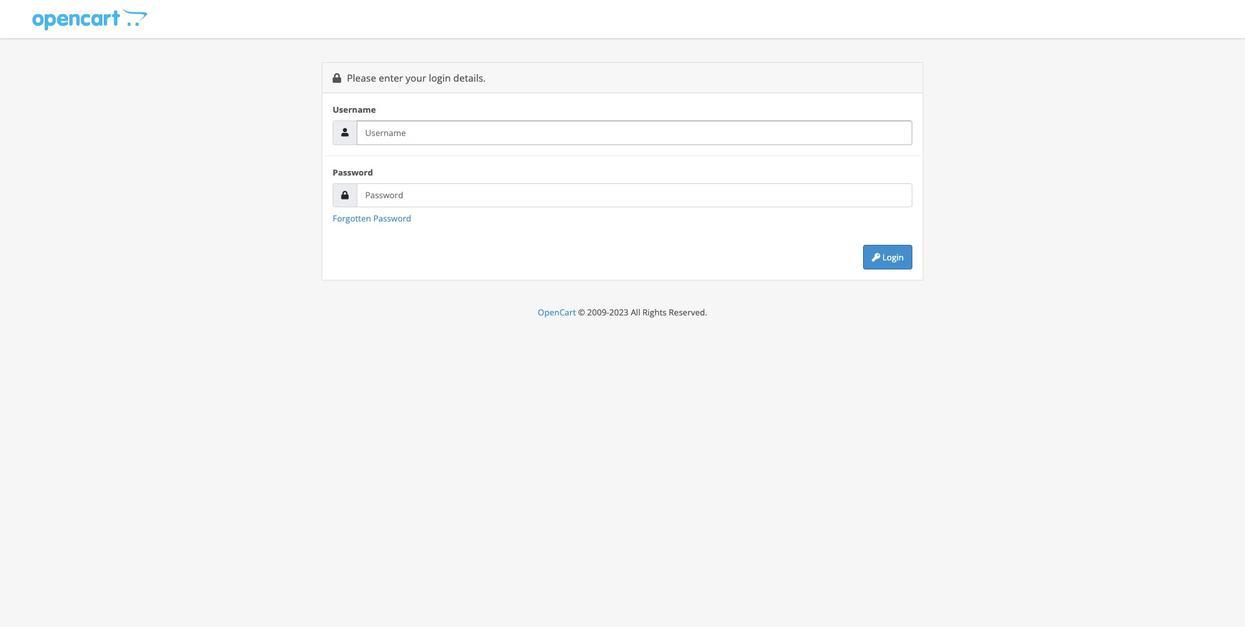 Task type: describe. For each thing, give the bounding box(es) containing it.
1 vertical spatial password
[[373, 213, 411, 225]]

Username text field
[[357, 121, 913, 145]]

0 vertical spatial lock image
[[333, 73, 341, 83]]

username
[[333, 104, 376, 115]]

©
[[578, 307, 585, 318]]

opencart link
[[538, 307, 576, 318]]

key image
[[872, 254, 880, 262]]

forgotten password
[[333, 213, 411, 225]]

2023
[[609, 307, 629, 318]]

your
[[406, 71, 426, 84]]

enter
[[379, 71, 403, 84]]

login button
[[863, 245, 913, 270]]

login
[[429, 71, 451, 84]]



Task type: locate. For each thing, give the bounding box(es) containing it.
opencart image
[[31, 7, 148, 31]]

reserved.
[[669, 307, 707, 318]]

opencart © 2009-2023 all rights reserved.
[[538, 307, 707, 318]]

lock image up forgotten
[[341, 191, 349, 200]]

all
[[631, 307, 640, 318]]

forgotten
[[333, 213, 371, 225]]

rights
[[643, 307, 667, 318]]

password right forgotten
[[373, 213, 411, 225]]

details.
[[453, 71, 486, 84]]

2009-
[[587, 307, 609, 318]]

please
[[347, 71, 376, 84]]

please enter your login details.
[[344, 71, 486, 84]]

lock image
[[333, 73, 341, 83], [341, 191, 349, 200]]

password
[[333, 166, 373, 178], [373, 213, 411, 225]]

forgotten password link
[[333, 213, 411, 225]]

login
[[880, 252, 904, 263]]

opencart
[[538, 307, 576, 318]]

1 vertical spatial lock image
[[341, 191, 349, 200]]

password down user image
[[333, 166, 373, 178]]

user image
[[341, 129, 349, 137]]

0 vertical spatial password
[[333, 166, 373, 178]]

lock image left please
[[333, 73, 341, 83]]

Password password field
[[357, 183, 913, 208]]



Task type: vqa. For each thing, say whether or not it's contained in the screenshot.
HTC TOUCH HD Image
no



